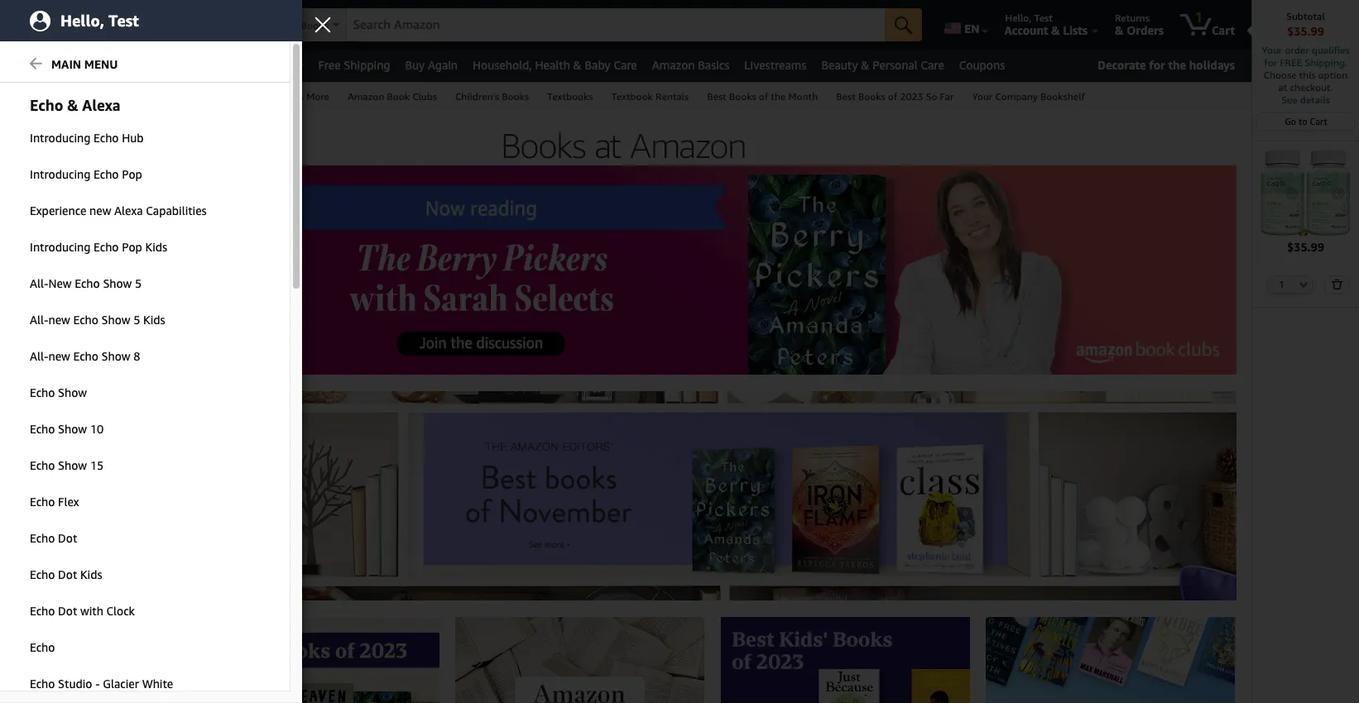Task type: describe. For each thing, give the bounding box(es) containing it.
90005
[[243, 12, 272, 24]]

books%20at%20amazon image
[[278, 121, 974, 166]]

-
[[95, 677, 100, 691]]

amazon books on twitter link
[[23, 454, 136, 465]]

coq10 600mg softgels | high absorption coq10 ubiquinol supplement | reduced form enhanced with vitamin e &amp; omega 3 6 9 | antioxidant powerhouse good for health | 120 softgels image
[[1261, 148, 1352, 239]]

household,
[[473, 58, 532, 72]]

start a new series link
[[23, 499, 106, 510]]

holiday deals link
[[57, 54, 144, 77]]

best books of 2023 image
[[190, 617, 440, 704]]

amazon book clubs
[[348, 90, 437, 103]]

& for account & lists
[[1052, 23, 1061, 37]]

angeles
[[205, 12, 241, 24]]

echo inside introducing echo hub link
[[94, 131, 119, 145]]

& for beauty & personal care
[[861, 58, 870, 72]]

go to cart
[[1285, 116, 1328, 127]]

best books of the month
[[707, 90, 818, 103]]

echo show 15
[[30, 459, 104, 473]]

your company bookshelf
[[973, 90, 1086, 103]]

so inside best books of the month best books of 2023 so far celebrity picks books by black writers
[[112, 292, 124, 303]]

picks inside amazon books on twitter book club picks
[[72, 469, 96, 480]]

in inside read with pride deals in books
[[51, 366, 59, 378]]

this
[[1300, 69, 1316, 81]]

advanced search link
[[59, 83, 154, 108]]

echo inside introducing echo pop kids link
[[94, 240, 119, 254]]

spanish
[[64, 217, 100, 229]]

club
[[49, 469, 69, 480]]

Search Amazon text field
[[347, 9, 885, 41]]

company
[[996, 90, 1038, 103]]

introducing echo hub
[[30, 131, 144, 145]]

kindle for kindle ebooks
[[23, 644, 51, 656]]

echo inside the all-new echo show 5 'link'
[[75, 277, 100, 291]]

audible
[[61, 611, 101, 624]]

echo inside echo flex link
[[30, 495, 55, 509]]

and
[[64, 202, 81, 214]]

1 vertical spatial more
[[15, 391, 41, 403]]

see details link
[[1261, 94, 1352, 106]]

best books of 2023 so far
[[837, 90, 954, 103]]

choose
[[1264, 69, 1297, 81]]

livestreams
[[745, 58, 807, 72]]

celebrity picks link
[[23, 306, 89, 318]]

kids inside introducing echo pop kids link
[[145, 240, 167, 254]]

household, health & baby care
[[473, 58, 637, 72]]

bookshelf
[[1041, 90, 1086, 103]]

best kids' books of 2023 image
[[721, 617, 971, 704]]

children's inside hispanic and latino stories books in spanish back to school books children's books
[[23, 247, 67, 258]]

of for best books of 2023 so far
[[888, 90, 898, 103]]

0 horizontal spatial rentals
[[66, 571, 99, 583]]

white
[[142, 677, 173, 691]]

deals in books link
[[23, 366, 89, 378]]

1 vertical spatial best books of the month link
[[23, 277, 131, 288]]

studio
[[58, 677, 92, 691]]

echo dot
[[30, 532, 77, 546]]

all-new echo show 8 link
[[0, 340, 290, 374]]

10
[[90, 422, 104, 436]]

echo flex link
[[0, 485, 290, 520]]

amazon for amazon book clubs
[[348, 90, 384, 103]]

new for experience new alexa capabilities
[[89, 204, 111, 218]]

details
[[1301, 94, 1331, 106]]

book for review
[[62, 424, 85, 436]]

kids inside the echo dot kids link
[[80, 568, 102, 582]]

read
[[23, 351, 47, 363]]

Books search field
[[292, 8, 923, 43]]

5 for all-new echo show 5
[[135, 277, 142, 291]]

echo inside echo dot link
[[30, 532, 55, 546]]

main
[[51, 57, 81, 71]]

now reading. bright young women with sarah selects. join the discussion. image
[[190, 166, 1237, 375]]

kindle for kindle & audible
[[15, 611, 48, 624]]

echo inside echo dot with clock link
[[30, 605, 55, 619]]

& for returns & orders
[[1116, 23, 1124, 37]]

echo
[[30, 96, 63, 114]]

navigation navigation
[[0, 0, 1360, 704]]

sellers
[[264, 90, 294, 103]]

alexa
[[82, 96, 121, 114]]

latino
[[83, 202, 110, 214]]

0 horizontal spatial children's books link
[[23, 247, 97, 258]]

read with pride deals in books
[[23, 351, 93, 378]]

of for best books of the month best books of 2023 so far celebrity picks books by black writers
[[76, 277, 85, 288]]

0 horizontal spatial hello, test
[[60, 11, 139, 29]]

all
[[35, 58, 50, 72]]

echo inside all-new echo show 8 'link'
[[73, 349, 99, 364]]

0 vertical spatial best books of 2023 so far link
[[828, 83, 963, 108]]

groceries link
[[237, 54, 311, 77]]

echo show 10
[[30, 422, 104, 436]]

1 horizontal spatial children's books link
[[446, 83, 538, 108]]

dot for with
[[58, 605, 77, 619]]

echo dot link
[[0, 522, 290, 557]]

all-new echo show 5
[[30, 277, 142, 291]]

books in spanish link
[[23, 217, 100, 229]]

your for your company bookshelf
[[973, 90, 993, 103]]

all-new echo show 5 kids link
[[0, 303, 290, 338]]

0 horizontal spatial hello,
[[60, 11, 104, 29]]

of for best books of the month
[[759, 90, 769, 103]]

experience new alexa capabilities link
[[0, 194, 290, 229]]

see
[[1282, 94, 1298, 106]]

health
[[535, 58, 571, 72]]

introducing for introducing echo pop
[[30, 167, 91, 181]]

textbook rentals inside navigation navigation
[[612, 90, 689, 103]]

decorate
[[1098, 58, 1147, 72]]

echo show
[[30, 386, 87, 400]]

echo inside the introducing echo pop link
[[94, 167, 119, 181]]

test inside the hello, test link
[[109, 11, 139, 29]]

holiday
[[65, 58, 105, 72]]

deals inside navigation navigation
[[108, 58, 137, 72]]

1 dot from the top
[[58, 532, 77, 546]]

start
[[23, 499, 44, 510]]

introducing echo pop
[[30, 167, 142, 181]]

echo inside echo show 15 link
[[30, 459, 55, 473]]

amazon book review blog
[[23, 424, 143, 436]]

amazon for amazon book review blog
[[23, 424, 60, 436]]

amazon book clubs link
[[339, 83, 446, 108]]

best sellers & more link
[[233, 83, 339, 108]]

books by black writers link
[[23, 321, 125, 333]]

more inside navigation navigation
[[307, 90, 330, 103]]

all-new echo show 8
[[30, 349, 140, 364]]

introducing for introducing echo pop kids
[[30, 240, 91, 254]]

best books in top categories image
[[987, 617, 1236, 704]]

so inside navigation navigation
[[926, 90, 938, 103]]

echo inside echo studio - glacier white link
[[30, 677, 55, 691]]

book inside amazon books on twitter book club picks
[[23, 469, 46, 480]]

shipping.
[[1306, 56, 1348, 69]]

to for delivering to los angeles 90005 update location
[[175, 12, 184, 24]]

pop for introducing echo pop
[[122, 167, 142, 181]]

flex
[[58, 495, 79, 509]]

deals inside read with pride deals in books
[[23, 366, 49, 378]]

echo inside the echo dot kids link
[[30, 568, 55, 582]]

go to cart link
[[1258, 113, 1355, 130]]

school
[[59, 232, 89, 243]]

amazon image
[[15, 15, 95, 40]]

lists
[[1064, 23, 1088, 37]]

book for clubs
[[387, 90, 410, 103]]

holidays
[[1190, 58, 1236, 72]]

celebrity
[[23, 306, 62, 318]]

hello, test inside navigation navigation
[[1006, 12, 1053, 24]]

introducing echo pop kids link
[[0, 230, 290, 265]]

qualifies
[[1312, 44, 1350, 56]]

subtotal
[[1287, 10, 1326, 22]]

all- for all-new echo show 8
[[30, 349, 48, 364]]

textbook inside navigation navigation
[[612, 90, 653, 103]]

experience
[[30, 204, 86, 218]]

echo inside echo show link
[[30, 386, 55, 400]]

textbooks inside navigation navigation
[[547, 90, 593, 103]]

buy again
[[405, 58, 458, 72]]

holiday deals
[[65, 58, 137, 72]]

0 horizontal spatial cart
[[1212, 23, 1236, 37]]

buy again link
[[398, 54, 465, 77]]

groceries
[[244, 58, 293, 72]]

amazon basics
[[652, 58, 730, 72]]

your for your order qualifies for free shipping. choose this option at checkout. see details
[[1262, 44, 1283, 56]]

all button
[[9, 50, 57, 82]]

returns
[[1116, 12, 1150, 24]]

2023 inside best books of the month best books of 2023 so far celebrity picks books by black writers
[[87, 292, 109, 303]]

beauty
[[822, 58, 858, 72]]

2 horizontal spatial the
[[1169, 58, 1187, 72]]

in down deals in books "link"
[[44, 391, 53, 403]]

1 vertical spatial new
[[55, 499, 75, 510]]

start a new series
[[23, 499, 106, 510]]



Task type: vqa. For each thing, say whether or not it's contained in the screenshot.
VISCOSE
no



Task type: locate. For each thing, give the bounding box(es) containing it.
pride
[[70, 351, 93, 363]]

3 all- from the top
[[30, 349, 48, 364]]

stories
[[113, 202, 144, 214]]

0 vertical spatial 1
[[1196, 9, 1203, 26]]

& left orders
[[1116, 23, 1124, 37]]

dot down echo dot
[[58, 568, 77, 582]]

0 vertical spatial 5
[[135, 277, 142, 291]]

of up the celebrity picks link
[[76, 277, 85, 288]]

the down livestreams link
[[771, 90, 786, 103]]

2023 inside navigation navigation
[[900, 90, 924, 103]]

0 horizontal spatial care
[[614, 58, 637, 72]]

cart
[[1212, 23, 1236, 37], [1311, 116, 1328, 127]]

1 horizontal spatial deals
[[108, 58, 137, 72]]

book left the clubs
[[387, 90, 410, 103]]

month inside best books of the month best books of 2023 so far celebrity picks books by black writers
[[104, 277, 131, 288]]

kids
[[145, 240, 167, 254], [143, 313, 165, 327], [80, 568, 102, 582]]

so up all-new echo show 5 kids
[[112, 292, 124, 303]]

ebooks
[[54, 644, 87, 656]]

0 vertical spatial textbooks
[[547, 90, 593, 103]]

introducing echo hub link
[[0, 121, 290, 156]]

hello, inside navigation navigation
[[1006, 12, 1032, 24]]

amazon book review blog link
[[23, 424, 143, 436]]

5 inside the all-new echo show 5 'link'
[[135, 277, 142, 291]]

children's down household,
[[456, 90, 499, 103]]

1 vertical spatial kindle
[[23, 644, 51, 656]]

0 horizontal spatial textbook rentals link
[[23, 571, 99, 583]]

echo dot kids link
[[0, 558, 290, 593]]

hello, right "en"
[[1006, 12, 1032, 24]]

best books of 2023 so far link down all-new echo show 5
[[23, 292, 142, 303]]

dropdown image
[[1300, 281, 1309, 288]]

picks
[[65, 306, 89, 318], [72, 469, 96, 480]]

1 vertical spatial month
[[104, 277, 131, 288]]

for right decorate
[[1150, 58, 1166, 72]]

amazon basics link
[[645, 54, 737, 77]]

2 vertical spatial new
[[48, 349, 70, 364]]

the down introducing echo pop kids
[[87, 277, 101, 288]]

deals up search
[[108, 58, 137, 72]]

best for best books of 2023 so far
[[837, 90, 856, 103]]

more
[[307, 90, 330, 103], [15, 391, 41, 403]]

month down livestreams link
[[789, 90, 818, 103]]

0 horizontal spatial more
[[15, 391, 41, 403]]

1 horizontal spatial more
[[307, 90, 330, 103]]

introducing echo pop link
[[0, 157, 290, 192]]

decorate for the holidays
[[1098, 58, 1236, 72]]

picks inside best books of the month best books of 2023 so far celebrity picks books by black writers
[[65, 306, 89, 318]]

0 vertical spatial textbook
[[612, 90, 653, 103]]

0 vertical spatial kids
[[145, 240, 167, 254]]

introducing echo pop kids
[[30, 240, 167, 254]]

los
[[187, 12, 202, 24]]

1 vertical spatial cart
[[1311, 116, 1328, 127]]

main menu link
[[0, 47, 290, 83]]

test inside navigation navigation
[[1035, 12, 1053, 24]]

0 horizontal spatial best books of 2023 so far link
[[23, 292, 142, 303]]

month down introducing echo pop kids
[[104, 277, 131, 288]]

for left free
[[1265, 56, 1278, 69]]

0 vertical spatial 2023
[[900, 90, 924, 103]]

1 all- from the top
[[30, 277, 48, 291]]

the
[[1169, 58, 1187, 72], [771, 90, 786, 103], [87, 277, 101, 288]]

0 vertical spatial children's
[[456, 90, 499, 103]]

echo show 10 link
[[0, 412, 290, 447]]

5
[[135, 277, 142, 291], [134, 313, 140, 327]]

far
[[940, 90, 954, 103], [127, 292, 142, 303]]

children's down the back
[[23, 247, 67, 258]]

books inside amazon books on twitter book club picks
[[62, 454, 90, 465]]

best books of 2023 so far link
[[828, 83, 963, 108], [23, 292, 142, 303]]

1 left dropdown image
[[1280, 279, 1285, 290]]

test left lists
[[1035, 12, 1053, 24]]

echo inside echo show 10 link
[[30, 422, 55, 436]]

books
[[301, 19, 328, 31], [22, 90, 50, 103], [502, 90, 529, 103], [729, 90, 757, 103], [859, 90, 886, 103], [71, 169, 103, 181], [23, 217, 51, 229], [92, 232, 120, 243], [70, 247, 97, 258], [46, 277, 73, 288], [46, 292, 73, 303], [23, 321, 51, 333], [62, 366, 89, 378], [56, 391, 89, 403], [62, 454, 90, 465]]

2023 down all-new echo show 5
[[87, 292, 109, 303]]

8
[[134, 349, 140, 364]]

$35.99 down "subtotal"
[[1288, 24, 1325, 38]]

1 horizontal spatial best books of the month link
[[698, 83, 828, 108]]

2 care from the left
[[921, 58, 945, 72]]

1 horizontal spatial rentals
[[656, 90, 689, 103]]

1 horizontal spatial textbook
[[612, 90, 653, 103]]

hello, test link
[[0, 0, 302, 41]]

1 up holidays
[[1196, 9, 1203, 26]]

so down beauty & personal care "link"
[[926, 90, 938, 103]]

0 horizontal spatial best books of the month link
[[23, 277, 131, 288]]

your
[[1262, 44, 1283, 56], [973, 90, 993, 103]]

blog
[[123, 424, 143, 436]]

for inside decorate for the holidays link
[[1150, 58, 1166, 72]]

in up back to school books link
[[54, 217, 61, 229]]

delivering to los angeles 90005 update location
[[127, 12, 272, 37]]

&
[[1052, 23, 1061, 37], [1116, 23, 1124, 37], [574, 58, 582, 72], [861, 58, 870, 72], [297, 90, 304, 103], [67, 96, 78, 114], [51, 611, 59, 624]]

cart down details
[[1311, 116, 1328, 127]]

0 vertical spatial picks
[[65, 306, 89, 318]]

1 horizontal spatial children's
[[456, 90, 499, 103]]

clubs
[[413, 90, 437, 103]]

textbook down echo dot
[[23, 571, 63, 583]]

pop down alexa
[[122, 240, 142, 254]]

children's inside navigation navigation
[[456, 90, 499, 103]]

none submit inside books search box
[[885, 8, 923, 41]]

of down all-new echo show 5
[[76, 292, 85, 303]]

hello, test left lists
[[1006, 12, 1053, 24]]

show
[[103, 277, 132, 291], [102, 313, 130, 327], [102, 349, 130, 364], [58, 386, 87, 400], [58, 422, 87, 436], [58, 459, 87, 473]]

1 vertical spatial best books of 2023 so far link
[[23, 292, 142, 303]]

1 vertical spatial far
[[127, 292, 142, 303]]

your inside your order qualifies for free shipping. choose this option at checkout. see details
[[1262, 44, 1283, 56]]

to for go to cart
[[1299, 116, 1308, 127]]

0 horizontal spatial 2023
[[87, 292, 109, 303]]

0 horizontal spatial textbook rentals
[[23, 571, 99, 583]]

0 vertical spatial deals
[[108, 58, 137, 72]]

textbook rentals link
[[602, 83, 698, 108], [23, 571, 99, 583]]

echo show link
[[0, 376, 290, 411]]

picks up black
[[65, 306, 89, 318]]

5 right 'writers' at top
[[134, 313, 140, 327]]

best books of the month best books of 2023 so far celebrity picks books by black writers
[[23, 277, 142, 333]]

0 vertical spatial rentals
[[656, 90, 689, 103]]

rentals
[[656, 90, 689, 103], [66, 571, 99, 583]]

0 vertical spatial far
[[940, 90, 954, 103]]

all- up deals in books "link"
[[30, 349, 48, 364]]

1 horizontal spatial cart
[[1311, 116, 1328, 127]]

textbooks down household, health & baby care link
[[547, 90, 593, 103]]

all-new echo show 5 link
[[0, 267, 290, 301]]

care inside household, health & baby care link
[[614, 58, 637, 72]]

all- inside the all-new echo show 5 'link'
[[30, 277, 48, 291]]

textbook up books%20at%20amazon image
[[612, 90, 653, 103]]

subtotal $35.99
[[1287, 10, 1326, 38]]

new inside the all-new echo show 5 'link'
[[48, 277, 72, 291]]

books inside search box
[[301, 19, 328, 31]]

new inside all-new echo show 5 kids link
[[48, 313, 70, 327]]

1 vertical spatial textbook rentals
[[23, 571, 99, 583]]

rentals down amazon basics link
[[656, 90, 689, 103]]

amazon
[[652, 58, 695, 72], [348, 90, 384, 103], [23, 424, 60, 436], [23, 454, 60, 465]]

in right popular
[[58, 169, 68, 181]]

far down coupons link
[[940, 90, 954, 103]]

best books of 2023 so far link down personal
[[828, 83, 963, 108]]

best sellers & more
[[242, 90, 330, 103]]

returns & orders
[[1116, 12, 1164, 37]]

new for all-new echo show 8
[[48, 349, 70, 364]]

1 vertical spatial picks
[[72, 469, 96, 480]]

kids down the all-new echo show 5 'link'
[[143, 313, 165, 327]]

3 dot from the top
[[58, 605, 77, 619]]

1 pop from the top
[[122, 167, 142, 181]]

search
[[114, 90, 145, 103]]

& left baby
[[574, 58, 582, 72]]

experience new alexa capabilities
[[30, 204, 207, 218]]

for
[[1265, 56, 1278, 69], [1150, 58, 1166, 72]]

all- inside all-new echo show 5 kids link
[[30, 313, 48, 327]]

best for best sellers & more
[[242, 90, 262, 103]]

1 horizontal spatial 2023
[[900, 90, 924, 103]]

free
[[318, 58, 341, 72]]

1 horizontal spatial to
[[175, 12, 184, 24]]

textbook rentals link down amazon basics link
[[602, 83, 698, 108]]

0 horizontal spatial 1
[[1196, 9, 1203, 26]]

orders
[[1127, 23, 1164, 37]]

of down personal
[[888, 90, 898, 103]]

all- inside all-new echo show 8 'link'
[[30, 349, 48, 364]]

1 vertical spatial textbook
[[23, 571, 63, 583]]

books link
[[12, 83, 59, 108]]

cart up holidays
[[1212, 23, 1236, 37]]

0 vertical spatial new
[[89, 204, 111, 218]]

all-new echo show 5 kids
[[30, 313, 165, 327]]

1 horizontal spatial textbooks
[[547, 90, 593, 103]]

test up 'menu'
[[109, 11, 139, 29]]

main menu
[[51, 57, 118, 71]]

2 dot from the top
[[58, 568, 77, 582]]

update
[[127, 23, 167, 37]]

coupons
[[960, 58, 1006, 72]]

menu
[[84, 57, 118, 71]]

delete image
[[1332, 279, 1344, 290]]

new up the celebrity picks link
[[48, 277, 72, 291]]

0 vertical spatial dot
[[58, 532, 77, 546]]

echo dot with clock
[[30, 605, 135, 619]]

introducing up and
[[30, 167, 91, 181]]

0 vertical spatial introducing
[[30, 131, 91, 145]]

option
[[1319, 69, 1348, 81]]

1 horizontal spatial 1
[[1280, 279, 1285, 290]]

buy
[[405, 58, 425, 72]]

0 horizontal spatial so
[[112, 292, 124, 303]]

2 vertical spatial all-
[[30, 349, 48, 364]]

1 horizontal spatial care
[[921, 58, 945, 72]]

$35.99 inside "subtotal $35.99"
[[1288, 24, 1325, 38]]

pop up stories
[[122, 167, 142, 181]]

far up all-new echo show 5 kids
[[127, 292, 142, 303]]

month
[[789, 90, 818, 103], [104, 277, 131, 288]]

2 vertical spatial dot
[[58, 605, 77, 619]]

alexa
[[114, 204, 143, 218]]

1 horizontal spatial your
[[1262, 44, 1283, 56]]

best for best books of the month
[[707, 90, 727, 103]]

book inside navigation navigation
[[387, 90, 410, 103]]

new inside experience new alexa capabilities link
[[89, 204, 111, 218]]

2 horizontal spatial book
[[387, 90, 410, 103]]

0 horizontal spatial with
[[50, 351, 67, 363]]

1 vertical spatial dot
[[58, 568, 77, 582]]

kindle & audible
[[15, 611, 101, 624]]

1 horizontal spatial with
[[80, 605, 103, 619]]

0 horizontal spatial your
[[973, 90, 993, 103]]

& left audible
[[51, 611, 59, 624]]

deals down read
[[23, 366, 49, 378]]

kids up echo dot with clock
[[80, 568, 102, 582]]

amazon book review image
[[456, 617, 705, 704]]

textbook
[[612, 90, 653, 103], [23, 571, 63, 583]]

0 vertical spatial cart
[[1212, 23, 1236, 37]]

best books of november image
[[190, 392, 1237, 601]]

hello, up main menu
[[60, 11, 104, 29]]

0 vertical spatial month
[[789, 90, 818, 103]]

0 vertical spatial $35.99
[[1288, 24, 1325, 38]]

the inside best books of the month best books of 2023 so far celebrity picks books by black writers
[[87, 277, 101, 288]]

echo studio - glacier white link
[[0, 667, 290, 702]]

account
[[1005, 23, 1049, 37]]

all- up the celebrity on the top left
[[30, 277, 48, 291]]

to right go
[[1299, 116, 1308, 127]]

0 horizontal spatial textbooks
[[15, 538, 68, 551]]

15
[[90, 459, 104, 473]]

personal
[[873, 58, 918, 72]]

glacier
[[103, 677, 139, 691]]

1 vertical spatial new
[[48, 313, 70, 327]]

& inside "link"
[[861, 58, 870, 72]]

beauty & personal care
[[822, 58, 945, 72]]

to down books in spanish link
[[48, 232, 56, 243]]

& right sellers
[[297, 90, 304, 103]]

hispanic
[[23, 202, 61, 214]]

& for kindle & audible
[[51, 611, 59, 624]]

best books of the month link down livestreams link
[[698, 83, 828, 108]]

to inside hispanic and latino stories books in spanish back to school books children's books
[[48, 232, 56, 243]]

echo dot with clock link
[[0, 595, 290, 629]]

amazon inside amazon books on twitter book club picks
[[23, 454, 60, 465]]

1 vertical spatial pop
[[122, 240, 142, 254]]

amazon left basics
[[652, 58, 695, 72]]

2023 down personal
[[900, 90, 924, 103]]

month for best books of the month
[[789, 90, 818, 103]]

amazon down shipping
[[348, 90, 384, 103]]

picks down amazon books on twitter link
[[72, 469, 96, 480]]

5 down introducing echo pop kids link
[[135, 277, 142, 291]]

in down read with pride link
[[51, 366, 59, 378]]

go
[[1285, 116, 1297, 127]]

1 vertical spatial all-
[[30, 313, 48, 327]]

for inside your order qualifies for free shipping. choose this option at checkout. see details
[[1265, 56, 1278, 69]]

echo inside all-new echo show 5 kids link
[[73, 313, 99, 327]]

textbooks up echo dot kids
[[15, 538, 68, 551]]

1 vertical spatial 1
[[1280, 279, 1285, 290]]

dot down start a new series
[[58, 532, 77, 546]]

& right the 'echo'
[[67, 96, 78, 114]]

care right baby
[[614, 58, 637, 72]]

0 vertical spatial all-
[[30, 277, 48, 291]]

& left lists
[[1052, 23, 1061, 37]]

1 vertical spatial so
[[112, 292, 124, 303]]

1 horizontal spatial textbook rentals
[[612, 90, 689, 103]]

far inside navigation navigation
[[940, 90, 954, 103]]

textbook rentals link down echo dot
[[23, 571, 99, 583]]

$35.99 up dropdown image
[[1288, 240, 1325, 254]]

amazon books on twitter book club picks
[[23, 454, 136, 480]]

2 pop from the top
[[122, 240, 142, 254]]

0 horizontal spatial far
[[127, 292, 142, 303]]

5 inside all-new echo show 5 kids link
[[134, 313, 140, 327]]

in inside hispanic and latino stories books in spanish back to school books children's books
[[54, 217, 61, 229]]

book left 10
[[62, 424, 85, 436]]

kids down experience new alexa capabilities link at the top of the page
[[145, 240, 167, 254]]

textbook rentals
[[612, 90, 689, 103], [23, 571, 99, 583]]

new
[[89, 204, 111, 218], [48, 313, 70, 327], [48, 349, 70, 364]]

new for all-new echo show 5 kids
[[48, 313, 70, 327]]

with inside read with pride deals in books
[[50, 351, 67, 363]]

more down deals in books "link"
[[15, 391, 41, 403]]

the left holidays
[[1169, 58, 1187, 72]]

1 horizontal spatial test
[[1035, 12, 1053, 24]]

new
[[48, 277, 72, 291], [55, 499, 75, 510]]

amazon for amazon basics
[[652, 58, 695, 72]]

decorate for the holidays link
[[1091, 55, 1242, 76]]

3 introducing from the top
[[30, 240, 91, 254]]

0 horizontal spatial children's
[[23, 247, 67, 258]]

& inside the returns & orders
[[1116, 23, 1124, 37]]

2 introducing from the top
[[30, 167, 91, 181]]

0 vertical spatial with
[[50, 351, 67, 363]]

0 vertical spatial kindle
[[15, 611, 48, 624]]

0 horizontal spatial textbook
[[23, 571, 63, 583]]

the for best books of the month best books of 2023 so far celebrity picks books by black writers
[[87, 277, 101, 288]]

introducing for introducing echo hub
[[30, 131, 91, 145]]

1 vertical spatial introducing
[[30, 167, 91, 181]]

your down coupons link
[[973, 90, 993, 103]]

review
[[88, 424, 120, 436]]

1 vertical spatial textbooks
[[15, 538, 68, 551]]

children's books link down household,
[[446, 83, 538, 108]]

new inside all-new echo show 8 'link'
[[48, 349, 70, 364]]

household, health & baby care link
[[465, 54, 645, 77]]

1 introducing from the top
[[30, 131, 91, 145]]

children's books link down back to school books link
[[23, 247, 97, 258]]

amazon down more in books
[[23, 424, 60, 436]]

kindle left the ebooks
[[23, 644, 51, 656]]

all- left by
[[30, 313, 48, 327]]

introducing down the 'echo'
[[30, 131, 91, 145]]

of down livestreams link
[[759, 90, 769, 103]]

1 horizontal spatial the
[[771, 90, 786, 103]]

rentals up echo dot with clock
[[66, 571, 99, 583]]

0 vertical spatial children's books link
[[446, 83, 538, 108]]

echo studio - glacier white
[[30, 677, 173, 691]]

introducing down books in spanish link
[[30, 240, 91, 254]]

0 horizontal spatial book
[[23, 469, 46, 480]]

pop for introducing echo pop kids
[[122, 240, 142, 254]]

1 vertical spatial your
[[973, 90, 993, 103]]

1 horizontal spatial book
[[62, 424, 85, 436]]

1 vertical spatial the
[[771, 90, 786, 103]]

new right a
[[55, 499, 75, 510]]

1 vertical spatial to
[[1299, 116, 1308, 127]]

0 vertical spatial the
[[1169, 58, 1187, 72]]

0 vertical spatial textbook rentals
[[612, 90, 689, 103]]

all- for all-new echo show 5
[[30, 277, 48, 291]]

back
[[23, 232, 45, 243]]

book club picks link
[[23, 469, 96, 480]]

with up deals in books "link"
[[50, 351, 67, 363]]

month for best books of the month best books of 2023 so far celebrity picks books by black writers
[[104, 277, 131, 288]]

your left order
[[1262, 44, 1283, 56]]

0 vertical spatial textbook rentals link
[[602, 83, 698, 108]]

care inside beauty & personal care "link"
[[921, 58, 945, 72]]

all- for all-new echo show 5 kids
[[30, 313, 48, 327]]

1 horizontal spatial far
[[940, 90, 954, 103]]

dot for kids
[[58, 568, 77, 582]]

2 horizontal spatial to
[[1299, 116, 1308, 127]]

care right personal
[[921, 58, 945, 72]]

kids inside all-new echo show 5 kids link
[[143, 313, 165, 327]]

textbook rentals down echo dot
[[23, 571, 99, 583]]

1 vertical spatial with
[[80, 605, 103, 619]]

& right beauty
[[861, 58, 870, 72]]

the for best books of the month
[[771, 90, 786, 103]]

amazon up club
[[23, 454, 60, 465]]

with left clock
[[80, 605, 103, 619]]

at
[[1279, 81, 1288, 94]]

1 care from the left
[[614, 58, 637, 72]]

dot down echo dot kids
[[58, 605, 77, 619]]

book left club
[[23, 469, 46, 480]]

hello, test up 'menu'
[[60, 11, 139, 29]]

beauty & personal care link
[[814, 54, 952, 77]]

0 horizontal spatial deals
[[23, 366, 49, 378]]

to inside delivering to los angeles 90005 update location
[[175, 12, 184, 24]]

0 vertical spatial your
[[1262, 44, 1283, 56]]

more down free at the left top of page
[[307, 90, 330, 103]]

1 horizontal spatial best books of 2023 so far link
[[828, 83, 963, 108]]

kindle ebooks link
[[23, 644, 87, 656]]

1 vertical spatial textbook rentals link
[[23, 571, 99, 583]]

0 horizontal spatial month
[[104, 277, 131, 288]]

& for echo & alexa
[[67, 96, 78, 114]]

shipping
[[344, 58, 390, 72]]

month inside navigation navigation
[[789, 90, 818, 103]]

hispanic and latino stories link
[[23, 202, 144, 214]]

0 horizontal spatial for
[[1150, 58, 1166, 72]]

5 for all-new echo show 5 kids
[[134, 313, 140, 327]]

2 vertical spatial the
[[87, 277, 101, 288]]

to left the los
[[175, 12, 184, 24]]

far inside best books of the month best books of 2023 so far celebrity picks books by black writers
[[127, 292, 142, 303]]

1 vertical spatial $35.99
[[1288, 240, 1325, 254]]

2 all- from the top
[[30, 313, 48, 327]]

1 vertical spatial kids
[[143, 313, 165, 327]]

books inside read with pride deals in books
[[62, 366, 89, 378]]

None submit
[[885, 8, 923, 41]]

kindle up kindle ebooks link
[[15, 611, 48, 624]]

0 vertical spatial new
[[48, 277, 72, 291]]

rentals inside textbook rentals link
[[656, 90, 689, 103]]

best books of the month link up the celebrity picks link
[[23, 277, 131, 288]]

care
[[614, 58, 637, 72], [921, 58, 945, 72]]

textbook rentals down amazon basics link
[[612, 90, 689, 103]]

with
[[50, 351, 67, 363], [80, 605, 103, 619]]



